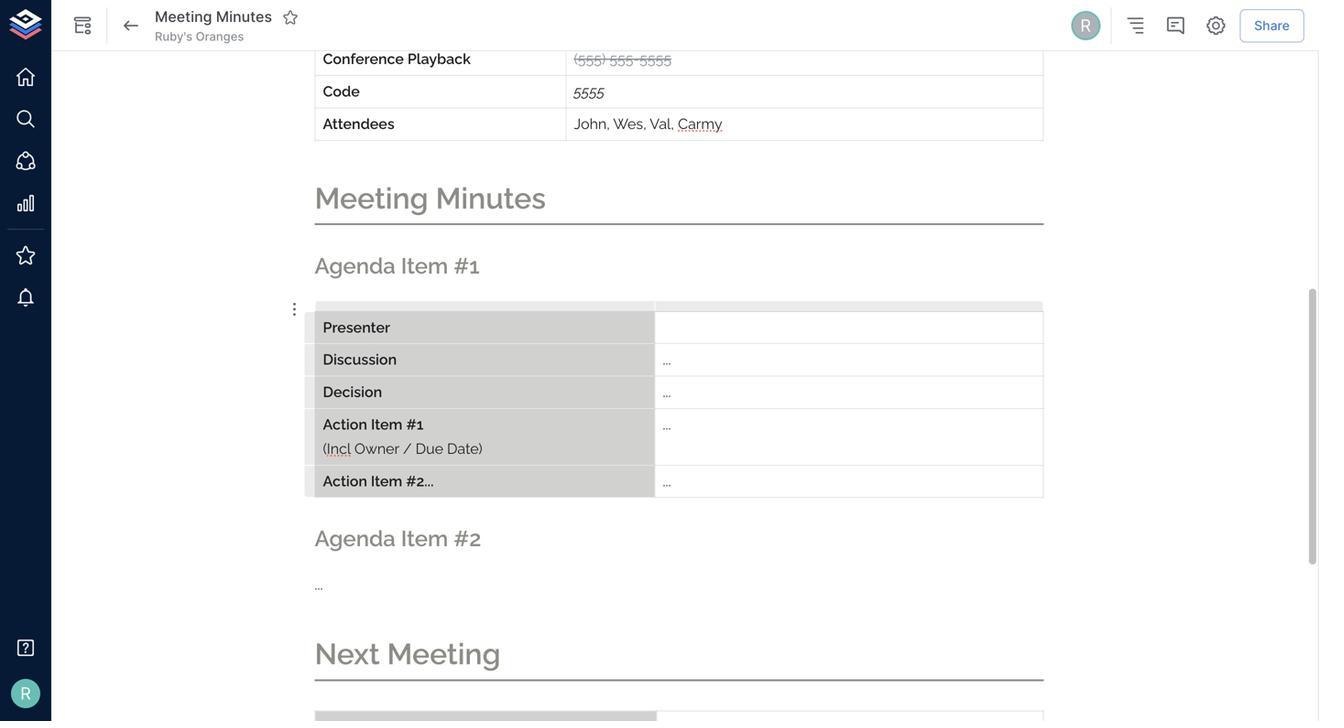 Task type: describe. For each thing, give the bounding box(es) containing it.
conference
[[323, 50, 404, 67]]

conference playback
[[323, 50, 471, 67]]

ruby's
[[155, 29, 193, 43]]

(555) 555-5555
[[574, 50, 672, 67]]

agenda for agenda item #2
[[315, 527, 396, 552]]

discussion
[[323, 352, 397, 368]]

carmy
[[678, 115, 723, 132]]

... inside ... next meeting
[[315, 577, 323, 594]]

agenda for agenda item #1
[[315, 254, 396, 279]]

... for action item #2...
[[663, 473, 671, 490]]

code
[[323, 83, 360, 100]]

... for decision
[[663, 384, 671, 401]]

... next meeting
[[315, 577, 501, 672]]

go back image
[[120, 15, 142, 37]]

share
[[1255, 18, 1290, 33]]

john, wes, val, carmy
[[574, 115, 723, 132]]

date)
[[447, 441, 483, 458]]

meeting inside ... next meeting
[[387, 638, 501, 672]]

(555)
[[574, 50, 606, 67]]

playback
[[408, 50, 471, 67]]

presenter
[[323, 319, 390, 336]]

next
[[315, 638, 380, 672]]

0 horizontal spatial minutes
[[216, 8, 272, 26]]

item for agenda item #2
[[401, 527, 448, 552]]

item for agenda item #1
[[401, 254, 448, 279]]

(incl
[[323, 441, 351, 458]]

show wiki image
[[71, 15, 93, 37]]

settings image
[[1205, 15, 1227, 37]]



Task type: locate. For each thing, give the bounding box(es) containing it.
#1
[[454, 254, 480, 279], [406, 416, 424, 433]]

action
[[323, 416, 367, 433], [323, 473, 367, 490]]

item for action item #2...
[[371, 473, 402, 490]]

0 vertical spatial minutes
[[216, 8, 272, 26]]

1 horizontal spatial r button
[[1069, 8, 1103, 43]]

#2
[[454, 527, 481, 552]]

item for action item #1 (incl owner / due date)
[[371, 416, 403, 433]]

due
[[416, 441, 443, 458]]

action item #2...
[[323, 473, 434, 490]]

agenda up presenter in the top left of the page
[[315, 254, 396, 279]]

... for discussion
[[663, 352, 671, 368]]

minutes
[[216, 8, 272, 26], [436, 181, 546, 216]]

5555 down (555) in the top left of the page
[[574, 83, 605, 100]]

ruby's oranges
[[155, 29, 244, 43]]

1 vertical spatial action
[[323, 473, 367, 490]]

meeting
[[155, 8, 212, 26], [315, 181, 428, 216], [387, 638, 501, 672]]

0 horizontal spatial meeting minutes
[[155, 8, 272, 26]]

#1 for agenda item #1
[[454, 254, 480, 279]]

action for action item #1 (incl owner / due date)
[[323, 416, 367, 433]]

1 agenda from the top
[[315, 254, 396, 279]]

favorite image
[[282, 9, 299, 26]]

agenda item #2
[[315, 527, 481, 552]]

555-
[[610, 50, 640, 67]]

1 vertical spatial r
[[20, 684, 31, 704]]

agenda item #1
[[315, 254, 480, 279]]

item
[[401, 254, 448, 279], [371, 416, 403, 433], [371, 473, 402, 490], [401, 527, 448, 552]]

val,
[[650, 115, 674, 132]]

action down (incl in the bottom of the page
[[323, 473, 367, 490]]

1 horizontal spatial 5555
[[640, 50, 672, 67]]

1 vertical spatial minutes
[[436, 181, 546, 216]]

5555
[[640, 50, 672, 67], [574, 83, 605, 100]]

ruby's oranges link
[[155, 28, 244, 45]]

1 action from the top
[[323, 416, 367, 433]]

0 horizontal spatial 5555
[[574, 83, 605, 100]]

item inside 'action item #1 (incl owner / due date)'
[[371, 416, 403, 433]]

action inside 'action item #1 (incl owner / due date)'
[[323, 416, 367, 433]]

attendees
[[323, 115, 395, 132]]

wes,
[[613, 115, 647, 132]]

...
[[663, 352, 671, 368], [663, 384, 671, 401], [663, 416, 671, 433], [663, 473, 671, 490], [315, 577, 323, 594]]

1 vertical spatial meeting
[[315, 181, 428, 216]]

0 horizontal spatial r button
[[5, 674, 46, 715]]

action item #1 (incl owner / due date)
[[323, 416, 483, 458]]

meeting minutes
[[155, 8, 272, 26], [315, 181, 546, 216]]

agenda down action item #2...
[[315, 527, 396, 552]]

1 vertical spatial #1
[[406, 416, 424, 433]]

1 horizontal spatial r
[[1081, 15, 1091, 36]]

0 vertical spatial r
[[1081, 15, 1091, 36]]

1 horizontal spatial #1
[[454, 254, 480, 279]]

0 vertical spatial #1
[[454, 254, 480, 279]]

#1 for action item #1 (incl owner / due date)
[[406, 416, 424, 433]]

1 vertical spatial r button
[[5, 674, 46, 715]]

#2...
[[406, 473, 434, 490]]

agenda
[[315, 254, 396, 279], [315, 527, 396, 552]]

decision
[[323, 384, 382, 401]]

0 horizontal spatial #1
[[406, 416, 424, 433]]

meeting minutes up agenda item #1
[[315, 181, 546, 216]]

table of contents image
[[1124, 15, 1146, 37]]

0 vertical spatial agenda
[[315, 254, 396, 279]]

0 vertical spatial meeting minutes
[[155, 8, 272, 26]]

/
[[403, 441, 412, 458]]

#1 inside 'action item #1 (incl owner / due date)'
[[406, 416, 424, 433]]

r button
[[1069, 8, 1103, 43], [5, 674, 46, 715]]

1 vertical spatial agenda
[[315, 527, 396, 552]]

share button
[[1240, 9, 1305, 42]]

5555 up the "val,"
[[640, 50, 672, 67]]

1 horizontal spatial minutes
[[436, 181, 546, 216]]

r
[[1081, 15, 1091, 36], [20, 684, 31, 704]]

0 vertical spatial action
[[323, 416, 367, 433]]

1 vertical spatial 5555
[[574, 83, 605, 100]]

0 vertical spatial meeting
[[155, 8, 212, 26]]

1 vertical spatial meeting minutes
[[315, 181, 546, 216]]

john,
[[574, 115, 610, 132]]

action for action item #2...
[[323, 473, 367, 490]]

owner
[[354, 441, 399, 458]]

action up (incl in the bottom of the page
[[323, 416, 367, 433]]

2 action from the top
[[323, 473, 367, 490]]

meeting minutes up 'oranges'
[[155, 8, 272, 26]]

comments image
[[1165, 15, 1187, 37]]

0 vertical spatial r button
[[1069, 8, 1103, 43]]

0 vertical spatial 5555
[[640, 50, 672, 67]]

2 vertical spatial meeting
[[387, 638, 501, 672]]

oranges
[[196, 29, 244, 43]]

1 horizontal spatial meeting minutes
[[315, 181, 546, 216]]

2 agenda from the top
[[315, 527, 396, 552]]

0 horizontal spatial r
[[20, 684, 31, 704]]



Task type: vqa. For each thing, say whether or not it's contained in the screenshot.
Decision's "..."
yes



